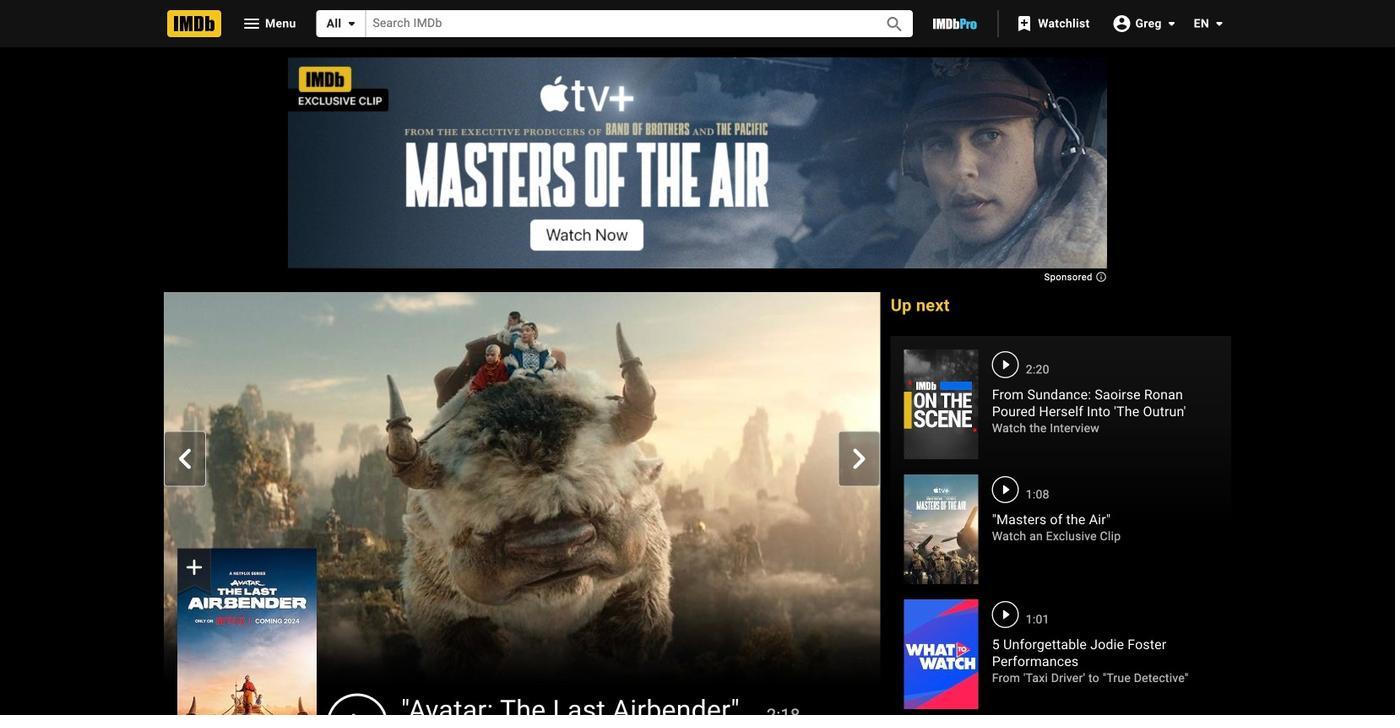 Task type: locate. For each thing, give the bounding box(es) containing it.
home image
[[167, 10, 221, 37]]

arrow drop down image
[[1162, 13, 1182, 34], [342, 14, 362, 34]]

group
[[164, 292, 881, 715], [177, 549, 317, 715]]

chevron right inline image
[[850, 449, 870, 469]]

chevron left inline image
[[175, 449, 195, 469]]

"avatar: the last airbender" image
[[164, 292, 881, 696]]

sponsored content section
[[288, 57, 1107, 280]]

"avatar: the last airbender" element
[[164, 292, 881, 715]]

1 horizontal spatial arrow drop down image
[[1162, 13, 1182, 34]]

None search field
[[316, 10, 913, 37]]

None field
[[366, 10, 866, 37]]

avatar: the last airbender image
[[177, 549, 317, 715], [177, 549, 317, 715]]



Task type: describe. For each thing, give the bounding box(es) containing it.
arrow drop down image
[[1210, 14, 1230, 34]]

5 unforgettable jodie foster performances image
[[904, 600, 979, 710]]

submit search image
[[885, 14, 905, 35]]

Search IMDb text field
[[366, 10, 866, 37]]

masters of the air image
[[904, 475, 979, 585]]

menu image
[[242, 14, 262, 34]]

0 horizontal spatial arrow drop down image
[[342, 14, 362, 34]]

watchlist image
[[1015, 14, 1035, 34]]

how saoirse ronan poured a bit of herself into 'the outrun' image
[[904, 350, 979, 460]]

account circle image
[[1112, 13, 1132, 34]]



Task type: vqa. For each thing, say whether or not it's contained in the screenshot.
Spaceman image
no



